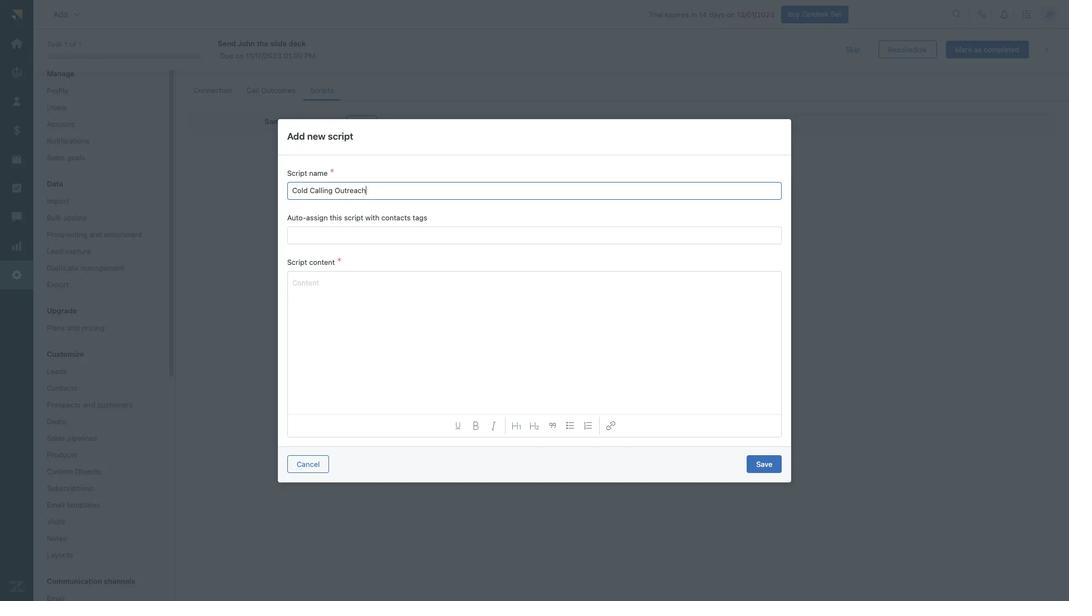 Task type: describe. For each thing, give the bounding box(es) containing it.
auto-
[[287, 213, 306, 222]]

add call script button
[[329, 134, 410, 152]]

account
[[47, 120, 75, 129]]

sales pipelines
[[47, 434, 97, 443]]

duplicate
[[47, 263, 79, 272]]

from
[[311, 60, 327, 69]]

john
[[238, 39, 255, 48]]

templates
[[67, 501, 100, 510]]

outcomes
[[261, 86, 296, 95]]

layouts
[[47, 551, 73, 560]]

trash image
[[384, 119, 390, 125]]

skip button
[[836, 41, 870, 58]]

products
[[47, 450, 77, 459]]

add image
[[339, 138, 347, 147]]

communication
[[47, 577, 102, 586]]

email
[[47, 501, 65, 510]]

lead
[[47, 247, 63, 256]]

subscriptions
[[47, 484, 93, 493]]

search image
[[953, 10, 962, 19]]

script for script name
[[287, 168, 307, 177]]

upgrade
[[47, 306, 77, 315]]

script content
[[287, 258, 335, 266]]

11/17/2023
[[246, 51, 282, 60]]

script for add new script
[[328, 131, 353, 142]]

as
[[974, 45, 982, 54]]

buy zendesk sell
[[788, 10, 842, 18]]

export link
[[42, 277, 158, 292]]

add for add
[[53, 9, 68, 19]]

subscriptions link
[[42, 481, 158, 496]]

2 vertical spatial call
[[293, 117, 306, 126]]

this
[[330, 213, 342, 222]]

on inside send john the slide deck due on 11/17/2023 01:00 pm
[[235, 51, 244, 60]]

save
[[756, 460, 773, 469]]

trial
[[649, 10, 663, 19]]

sales goals
[[47, 153, 85, 162]]

jp
[[1044, 9, 1054, 19]]

management
[[81, 263, 125, 272]]

slide
[[270, 39, 287, 48]]

prospects
[[47, 400, 81, 409]]

deals
[[47, 417, 66, 426]]

heading2 image
[[530, 421, 539, 430]]

and right leads
[[238, 60, 251, 69]]

1 vertical spatial call
[[246, 86, 259, 95]]

underline image
[[455, 422, 462, 429]]

edit button
[[347, 115, 377, 128]]

content
[[309, 258, 335, 266]]

objects
[[75, 467, 101, 476]]

manage
[[47, 69, 75, 78]]

connection link
[[187, 81, 239, 101]]

contacts inside voice and text call your leads and contacts directly from sell. learn about
[[253, 60, 282, 69]]

days
[[709, 10, 725, 19]]

1 horizontal spatial on
[[727, 10, 735, 19]]

visits
[[47, 517, 65, 526]]

enrichment
[[104, 230, 142, 239]]

bulk update link
[[42, 210, 158, 225]]

sales pipelines link
[[42, 431, 158, 446]]

directly
[[284, 60, 309, 69]]

completed
[[984, 45, 1020, 54]]

connection
[[193, 86, 232, 95]]

voice
[[187, 42, 219, 57]]

pricing
[[82, 324, 105, 332]]

new
[[307, 131, 326, 142]]

plans
[[47, 324, 65, 332]]

reschedule button
[[879, 41, 937, 58]]

text
[[246, 42, 270, 57]]

task
[[47, 40, 62, 49]]

account link
[[42, 117, 158, 132]]

add button
[[45, 3, 90, 25]]

bullet list image
[[566, 421, 575, 430]]

content
[[292, 278, 319, 287]]

data
[[47, 179, 63, 188]]

deck
[[289, 39, 306, 48]]

sales goals link
[[42, 150, 158, 165]]

edit
[[356, 118, 368, 125]]

customers
[[97, 400, 133, 409]]

bell image
[[1000, 10, 1009, 19]]

send john the slide deck link
[[218, 38, 816, 48]]

send john the slide deck due on 11/17/2023 01:00 pm
[[218, 39, 315, 60]]

sales for sales pipelines
[[47, 434, 65, 443]]

sample call script
[[265, 117, 329, 126]]

save button
[[747, 455, 782, 473]]

custom objects link
[[42, 464, 158, 479]]

bulk
[[47, 213, 61, 222]]



Task type: vqa. For each thing, say whether or not it's contained in the screenshot.
View
no



Task type: locate. For each thing, give the bounding box(es) containing it.
cancel button
[[287, 455, 329, 473]]

0 vertical spatial call
[[187, 60, 199, 69]]

export
[[47, 280, 69, 289]]

users
[[47, 103, 66, 112]]

import
[[47, 197, 69, 205]]

link image
[[606, 421, 615, 430]]

channels
[[104, 577, 135, 586]]

notifications
[[47, 136, 89, 145]]

sales down deals
[[47, 434, 65, 443]]

cancel image
[[1042, 45, 1051, 54]]

2 vertical spatial script
[[287, 258, 307, 266]]

notes
[[47, 534, 67, 543]]

script up content
[[287, 258, 307, 266]]

script for script content
[[287, 258, 307, 266]]

1 left the of
[[64, 40, 67, 49]]

0 vertical spatial contacts
[[253, 60, 282, 69]]

cancel
[[297, 460, 320, 469]]

1 vertical spatial script
[[287, 168, 307, 177]]

2 1 from the left
[[78, 40, 82, 49]]

2 horizontal spatial call
[[293, 117, 306, 126]]

name
[[309, 168, 328, 177]]

mark as completed
[[955, 45, 1020, 54]]

assign
[[306, 213, 328, 222]]

contacts
[[47, 384, 77, 393]]

mark as completed button
[[946, 41, 1029, 58]]

script right call
[[381, 138, 400, 147]]

call left outcomes
[[246, 86, 259, 95]]

profile
[[47, 86, 68, 95]]

add for add call script
[[352, 138, 365, 147]]

and down contacts link
[[83, 400, 95, 409]]

asterisk image
[[330, 168, 334, 177]]

call left your on the left of page
[[187, 60, 199, 69]]

1 right the of
[[78, 40, 82, 49]]

script right this
[[344, 213, 363, 222]]

zendesk
[[802, 10, 829, 18]]

send
[[218, 39, 236, 48]]

auto-assign this script with contacts tags
[[287, 213, 427, 222]]

reschedule
[[888, 45, 927, 54]]

lead capture link
[[42, 244, 158, 258]]

1 horizontal spatial contacts
[[381, 213, 411, 222]]

1
[[64, 40, 67, 49], [78, 40, 82, 49]]

pm
[[305, 51, 315, 60]]

heading1 image
[[512, 421, 521, 430]]

add down sample call script
[[287, 131, 305, 142]]

and right plans
[[67, 324, 80, 332]]

script
[[328, 131, 353, 142], [381, 138, 400, 147], [344, 213, 363, 222]]

update
[[63, 213, 87, 222]]

due
[[220, 51, 233, 60]]

call right the sample
[[293, 117, 306, 126]]

duplicate management link
[[42, 261, 158, 275]]

buy zendesk sell button
[[781, 5, 849, 23]]

prospects and customers
[[47, 400, 133, 409]]

call inside voice and text call your leads and contacts directly from sell. learn about
[[187, 60, 199, 69]]

and down bulk update link
[[89, 230, 102, 239]]

email templates link
[[42, 498, 158, 512]]

Script name field
[[292, 182, 777, 199]]

contacts right with
[[381, 213, 411, 222]]

1 vertical spatial contacts
[[381, 213, 411, 222]]

2 horizontal spatial add
[[352, 138, 365, 147]]

2 sales from the top
[[47, 434, 65, 443]]

script inside button
[[381, 138, 400, 147]]

and for text
[[221, 42, 243, 57]]

1 1 from the left
[[64, 40, 67, 49]]

0 horizontal spatial add
[[53, 9, 68, 19]]

add new script
[[287, 131, 353, 142]]

capture
[[65, 247, 91, 256]]

add call script
[[352, 138, 400, 147]]

list number image
[[584, 421, 592, 430]]

with
[[365, 213, 379, 222]]

pipelines
[[67, 434, 97, 443]]

add left chevron down icon
[[53, 9, 68, 19]]

mark
[[955, 45, 972, 54]]

profile link
[[42, 84, 158, 98]]

leads
[[47, 367, 67, 376]]

0 horizontal spatial on
[[235, 51, 244, 60]]

about
[[366, 60, 385, 69]]

0 vertical spatial script
[[308, 117, 329, 126]]

and for customers
[[83, 400, 95, 409]]

zendesk image
[[9, 580, 24, 594]]

call
[[367, 138, 379, 147]]

bulk update
[[47, 213, 87, 222]]

on right days
[[727, 10, 735, 19]]

in
[[691, 10, 697, 19]]

prospecting and enrichment link
[[42, 227, 158, 242]]

1 vertical spatial sales
[[47, 434, 65, 443]]

0 vertical spatial sales
[[47, 153, 65, 162]]

duplicate management
[[47, 263, 125, 272]]

prospecting and enrichment
[[47, 230, 142, 239]]

skip
[[846, 45, 860, 54]]

14
[[699, 10, 707, 19]]

sales
[[47, 153, 65, 162], [47, 434, 65, 443]]

0 horizontal spatial call
[[187, 60, 199, 69]]

users link
[[42, 100, 158, 115]]

calls image
[[978, 10, 987, 19]]

0 horizontal spatial contacts
[[253, 60, 282, 69]]

goals
[[67, 153, 85, 162]]

0 vertical spatial on
[[727, 10, 735, 19]]

sample
[[265, 117, 291, 126]]

lead capture
[[47, 247, 91, 256]]

products link
[[42, 448, 158, 462]]

script up add new script
[[308, 117, 329, 126]]

leads
[[218, 60, 236, 69]]

scripts link
[[303, 81, 340, 101]]

notifications link
[[42, 134, 158, 148]]

zendesk products image
[[1023, 10, 1031, 18]]

None field
[[63, 42, 151, 52], [290, 227, 779, 244], [63, 42, 151, 52], [290, 227, 779, 244]]

and for enrichment
[[89, 230, 102, 239]]

scripts
[[310, 86, 334, 95]]

01:00
[[284, 51, 303, 60]]

asterisk image
[[337, 258, 342, 266]]

import link
[[42, 194, 158, 208]]

quote image
[[548, 421, 557, 430]]

script for add call script
[[381, 138, 400, 147]]

script right new
[[328, 131, 353, 142]]

script name
[[287, 168, 328, 177]]

and
[[221, 42, 243, 57], [238, 60, 251, 69], [89, 230, 102, 239], [67, 324, 80, 332], [83, 400, 95, 409]]

sales for sales goals
[[47, 153, 65, 162]]

sell
[[830, 10, 842, 18]]

1 horizontal spatial 1
[[78, 40, 82, 49]]

1 horizontal spatial add
[[287, 131, 305, 142]]

1 vertical spatial on
[[235, 51, 244, 60]]

tags
[[413, 213, 427, 222]]

on right due
[[235, 51, 244, 60]]

and up leads
[[221, 42, 243, 57]]

your
[[201, 60, 216, 69]]

custom
[[47, 467, 73, 476]]

plans and pricing link
[[42, 321, 158, 335]]

None text field
[[293, 276, 777, 288]]

on
[[727, 10, 735, 19], [235, 51, 244, 60]]

bold image
[[472, 421, 481, 430]]

expires
[[665, 10, 689, 19]]

sales left goals
[[47, 153, 65, 162]]

chevron down image
[[72, 10, 81, 19]]

1 sales from the top
[[47, 153, 65, 162]]

add for add new script
[[287, 131, 305, 142]]

0 horizontal spatial 1
[[64, 40, 67, 49]]

12/01/2023
[[737, 10, 775, 19]]

1 horizontal spatial call
[[246, 86, 259, 95]]

script left the name in the left of the page
[[287, 168, 307, 177]]

prospecting
[[47, 230, 87, 239]]

buy
[[788, 10, 800, 18]]

add left call
[[352, 138, 365, 147]]

voice and text call your leads and contacts directly from sell. learn about
[[187, 42, 387, 69]]

prospects and customers link
[[42, 398, 158, 412]]

italic image
[[489, 421, 498, 430]]

and for pricing
[[67, 324, 80, 332]]

contacts down 11/17/2023
[[253, 60, 282, 69]]

custom objects
[[47, 467, 101, 476]]



